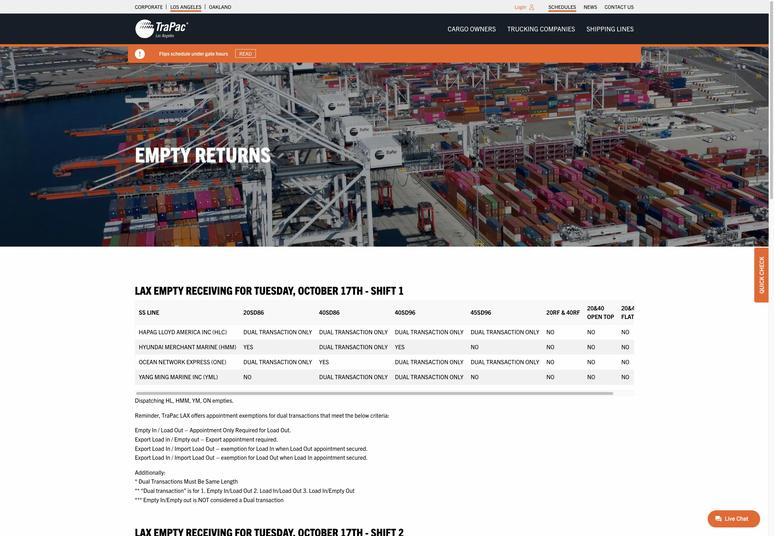 Task type: vqa. For each thing, say whether or not it's contained in the screenshot.
the leftmost YES
yes



Task type: locate. For each thing, give the bounding box(es) containing it.
in/empty down transaction"
[[160, 496, 182, 503]]

shipping lines
[[587, 25, 634, 33]]

is
[[188, 487, 192, 494], [193, 496, 197, 503]]

1 vertical spatial secured.
[[347, 454, 368, 461]]

(one)
[[211, 358, 226, 366]]

20&40 open top
[[588, 305, 615, 320]]

flips
[[159, 50, 170, 57]]

same
[[206, 478, 220, 485]]

transactions
[[151, 478, 183, 485]]

only
[[298, 328, 312, 336], [374, 328, 388, 336], [450, 328, 464, 336], [526, 328, 540, 336], [374, 343, 388, 351], [298, 358, 312, 366], [450, 358, 464, 366], [526, 358, 540, 366], [374, 373, 388, 381], [450, 373, 464, 381]]

1 horizontal spatial 20&40
[[622, 305, 639, 312]]

out down appointment
[[191, 436, 199, 443]]

lines
[[617, 25, 634, 33]]

0 vertical spatial secured.
[[347, 445, 368, 452]]

no
[[547, 328, 555, 336], [588, 328, 596, 336], [622, 328, 630, 336], [471, 343, 479, 351], [547, 343, 555, 351], [588, 343, 596, 351], [622, 343, 630, 351], [547, 358, 555, 366], [588, 358, 596, 366], [622, 358, 630, 366], [244, 373, 252, 381], [471, 373, 479, 381], [547, 373, 555, 381], [588, 373, 596, 381], [622, 373, 630, 381]]

out left the not
[[184, 496, 192, 503]]

2 exemption from the top
[[221, 454, 247, 461]]

dispatching
[[135, 397, 164, 404]]

import up must
[[175, 454, 191, 461]]

a
[[239, 496, 242, 503]]

40sd96
[[395, 309, 416, 316]]

in/empty
[[323, 487, 345, 494], [160, 496, 182, 503]]

menu bar down light icon
[[442, 22, 640, 36]]

-
[[365, 283, 369, 297]]

0 vertical spatial out
[[191, 436, 199, 443]]

20&40 flat rack
[[622, 305, 651, 320]]

lax up 'ss'
[[135, 283, 152, 297]]

dual
[[277, 412, 288, 419]]

express
[[186, 358, 210, 366]]

transaction
[[256, 496, 284, 503]]

hapag
[[139, 328, 157, 336]]

inc for (yml)
[[193, 373, 202, 381]]

only
[[223, 427, 234, 434]]

1 in/load from the left
[[224, 487, 242, 494]]

offers
[[191, 412, 205, 419]]

marine for ming
[[170, 373, 191, 381]]

20&40
[[588, 305, 605, 312], [622, 305, 639, 312]]

quick check
[[758, 257, 766, 294]]

los
[[170, 4, 179, 10]]

dual right a
[[243, 496, 255, 503]]

open
[[588, 313, 603, 320]]

out
[[191, 436, 199, 443], [184, 496, 192, 503]]

inc for (hlc)
[[202, 328, 211, 336]]

0 vertical spatial inc
[[202, 328, 211, 336]]

contact us
[[605, 4, 634, 10]]

(yml)
[[203, 373, 218, 381]]

required.
[[256, 436, 278, 443]]

2 20&40 from the left
[[622, 305, 639, 312]]

*
[[135, 478, 137, 485]]

quick
[[758, 277, 766, 294]]

under
[[191, 50, 204, 57]]

hours
[[216, 50, 228, 57]]

dual right '*'
[[139, 478, 150, 485]]

exemption up length
[[221, 454, 247, 461]]

marine down ocean network express (one)
[[170, 373, 191, 381]]

menu bar containing cargo owners
[[442, 22, 640, 36]]

0 vertical spatial marine
[[197, 343, 218, 351]]

1 import from the top
[[175, 445, 191, 452]]

1 vertical spatial import
[[175, 454, 191, 461]]

be
[[198, 478, 204, 485]]

meet
[[332, 412, 344, 419]]

line
[[147, 309, 159, 316]]

solid image
[[135, 49, 145, 59]]

1 horizontal spatial yes
[[319, 358, 329, 366]]

1 exemption from the top
[[221, 445, 247, 452]]

–
[[185, 427, 188, 434], [201, 436, 204, 443], [216, 445, 220, 452], [216, 454, 220, 461]]

1 vertical spatial exemption
[[221, 454, 247, 461]]

hyundai merchant marine (hmm)
[[139, 343, 236, 351]]

transaction
[[259, 328, 297, 336], [335, 328, 373, 336], [411, 328, 449, 336], [487, 328, 524, 336], [335, 343, 373, 351], [259, 358, 297, 366], [411, 358, 449, 366], [487, 358, 524, 366], [335, 373, 373, 381], [411, 373, 449, 381]]

load
[[161, 427, 173, 434], [267, 427, 279, 434], [152, 436, 164, 443], [152, 445, 164, 452], [192, 445, 204, 452], [256, 445, 268, 452], [290, 445, 302, 452], [152, 454, 164, 461], [192, 454, 204, 461], [256, 454, 268, 461], [294, 454, 307, 461], [260, 487, 272, 494], [309, 487, 321, 494]]

news
[[584, 4, 598, 10]]

1 vertical spatial when
[[280, 454, 293, 461]]

must
[[184, 478, 196, 485]]

2 horizontal spatial yes
[[395, 343, 405, 351]]

is down must
[[188, 487, 192, 494]]

inc
[[202, 328, 211, 336], [193, 373, 202, 381]]

lax empty receiving           for tuesday, october 17th              - shift 1
[[135, 283, 404, 297]]

1 vertical spatial out
[[184, 496, 192, 503]]

yes
[[244, 343, 253, 351], [395, 343, 405, 351], [319, 358, 329, 366]]

0 vertical spatial exemption
[[221, 445, 247, 452]]

20&40 inside 20&40 open top
[[588, 305, 605, 312]]

companies
[[540, 25, 575, 33]]

ocean network express (one)
[[139, 358, 226, 366]]

17th
[[341, 283, 363, 297]]

inc left (yml)
[[193, 373, 202, 381]]

hapag lloyd america inc (hlc)
[[139, 328, 227, 336]]

20&40 inside 20&40 flat rack
[[622, 305, 639, 312]]

1 20&40 from the left
[[588, 305, 605, 312]]

ming
[[155, 373, 169, 381]]

menu bar up shipping
[[545, 2, 638, 12]]

appointment
[[207, 412, 238, 419], [223, 436, 255, 443], [314, 445, 345, 452], [314, 454, 345, 461]]

20&40 for flat
[[622, 305, 639, 312]]

not
[[198, 496, 209, 503]]

when
[[276, 445, 289, 452], [280, 454, 293, 461]]

in/load down length
[[224, 487, 242, 494]]

in/empty right the 3.
[[323, 487, 345, 494]]

when down required.
[[276, 445, 289, 452]]

0 horizontal spatial 20&40
[[588, 305, 605, 312]]

empties.
[[213, 397, 234, 404]]

0 horizontal spatial in/empty
[[160, 496, 182, 503]]

20&40 up open
[[588, 305, 605, 312]]

cargo owners
[[448, 25, 496, 33]]

hyundai
[[139, 343, 164, 351]]

tuesday,
[[254, 283, 296, 297]]

0 horizontal spatial in/load
[[224, 487, 242, 494]]

import down appointment
[[175, 445, 191, 452]]

(hmm)
[[219, 343, 236, 351]]

1 secured. from the top
[[347, 445, 368, 452]]

lloyd
[[158, 328, 175, 336]]

quick check link
[[755, 248, 769, 303]]

returns
[[195, 141, 271, 167]]

1 horizontal spatial dual
[[243, 496, 255, 503]]

exemption down only
[[221, 445, 247, 452]]

menu bar containing schedules
[[545, 2, 638, 12]]

considered
[[211, 496, 238, 503]]

0 vertical spatial menu bar
[[545, 2, 638, 12]]

banner
[[0, 14, 775, 63]]

1 horizontal spatial in/load
[[273, 487, 292, 494]]

inc left (hlc)
[[202, 328, 211, 336]]

marine up express
[[197, 343, 218, 351]]

menu bar
[[545, 2, 638, 12], [442, 22, 640, 36]]

shipping
[[587, 25, 616, 33]]

0 vertical spatial in/empty
[[323, 487, 345, 494]]

lax left offers
[[180, 412, 190, 419]]

in/load up the "transaction"
[[273, 487, 292, 494]]

in/load
[[224, 487, 242, 494], [273, 487, 292, 494]]

0 horizontal spatial marine
[[170, 373, 191, 381]]

1 vertical spatial menu bar
[[442, 22, 640, 36]]

schedules
[[549, 4, 577, 10]]

hmm,
[[176, 397, 191, 404]]

flips schedule under gate hours
[[159, 50, 228, 57]]

import
[[175, 445, 191, 452], [175, 454, 191, 461]]

ss line
[[139, 309, 159, 316]]

0 vertical spatial dual
[[139, 478, 150, 485]]

0 horizontal spatial lax
[[135, 283, 152, 297]]

20&40 up flat
[[622, 305, 639, 312]]

ym,
[[192, 397, 202, 404]]

when down out.
[[280, 454, 293, 461]]

1 horizontal spatial is
[[193, 496, 197, 503]]

trucking
[[508, 25, 539, 33]]

additionally:
[[135, 469, 166, 476]]

/ right in
[[171, 436, 173, 443]]

receiving
[[186, 283, 233, 297]]

1 vertical spatial marine
[[170, 373, 191, 381]]

marine for merchant
[[197, 343, 218, 351]]

1 vertical spatial inc
[[193, 373, 202, 381]]

0 vertical spatial is
[[188, 487, 192, 494]]

in
[[152, 427, 157, 434], [166, 445, 170, 452], [270, 445, 274, 452], [166, 454, 170, 461], [308, 454, 313, 461]]

1 horizontal spatial marine
[[197, 343, 218, 351]]

1 horizontal spatial lax
[[180, 412, 190, 419]]

dual
[[244, 328, 258, 336], [319, 328, 334, 336], [395, 328, 410, 336], [471, 328, 485, 336], [319, 343, 334, 351], [244, 358, 258, 366], [395, 358, 410, 366], [471, 358, 485, 366], [319, 373, 334, 381], [395, 373, 410, 381]]

network
[[159, 358, 185, 366]]

reminder,
[[135, 412, 160, 419]]

los angeles image
[[135, 19, 188, 39]]

ss
[[139, 309, 146, 316]]

0 vertical spatial import
[[175, 445, 191, 452]]

dual
[[139, 478, 150, 485], [243, 496, 255, 503]]

empty returns
[[135, 141, 271, 167]]

is left the not
[[193, 496, 197, 503]]



Task type: describe. For each thing, give the bounding box(es) containing it.
oakland
[[209, 4, 231, 10]]

owners
[[470, 25, 496, 33]]

out inside empty in / load out – appointment only required for load out. export load in / empty out – export appointment required. export load in / import load out – exemption for load in when load out appointment secured. export load in / import load out – exemption for load out when load in appointment secured.
[[191, 436, 199, 443]]

2.
[[254, 487, 258, 494]]

20rf & 40rf
[[547, 309, 580, 316]]

required
[[235, 427, 258, 434]]

that
[[321, 412, 330, 419]]

1.
[[201, 487, 206, 494]]

out inside additionally: * dual transactions must be same length ** "dual transaction" is for 1. empty in/load out 2. load in/load out 3. load in/empty out *** empty in/empty out is not considered a dual transaction
[[184, 496, 192, 503]]

shipping lines link
[[581, 22, 640, 36]]

news link
[[584, 2, 598, 12]]

for
[[235, 283, 252, 297]]

empty in / load out – appointment only required for load out. export load in / empty out – export appointment required. export load in / import load out – exemption for load in when load out appointment secured. export load in / import load out – exemption for load out when load in appointment secured.
[[135, 427, 368, 461]]

(hlc)
[[213, 328, 227, 336]]

schedules link
[[549, 2, 577, 12]]

contact
[[605, 4, 627, 10]]

0 vertical spatial lax
[[135, 283, 152, 297]]

contact us link
[[605, 2, 634, 12]]

20sd86
[[244, 309, 264, 316]]

0 vertical spatial when
[[276, 445, 289, 452]]

los angeles link
[[170, 2, 202, 12]]

2 import from the top
[[175, 454, 191, 461]]

2 in/load from the left
[[273, 487, 292, 494]]

merchant
[[165, 343, 195, 351]]

light image
[[530, 4, 535, 10]]

gate
[[205, 50, 215, 57]]

banner containing cargo owners
[[0, 14, 775, 63]]

0 horizontal spatial dual
[[139, 478, 150, 485]]

empty
[[154, 283, 184, 297]]

40sd86
[[319, 309, 340, 316]]

/ down "reminder,"
[[158, 427, 160, 434]]

cargo owners link
[[442, 22, 502, 36]]

dispatching hl, hmm, ym, on empties.
[[135, 397, 234, 404]]

1 vertical spatial is
[[193, 496, 197, 503]]

&
[[562, 309, 566, 316]]

additionally: * dual transactions must be same length ** "dual transaction" is for 1. empty in/load out 2. load in/load out 3. load in/empty out *** empty in/empty out is not considered a dual transaction
[[135, 469, 355, 503]]

oakland link
[[209, 2, 231, 12]]

ocean
[[139, 358, 157, 366]]

/ up transactions
[[172, 454, 173, 461]]

corporate link
[[135, 2, 163, 12]]

corporate
[[135, 4, 163, 10]]

0 horizontal spatial yes
[[244, 343, 253, 351]]

20&40 for open
[[588, 305, 605, 312]]

reminder, trapac lax offers appointment exemptions for dual transactions that meet the below criteria:
[[135, 412, 390, 419]]

45sd96
[[471, 309, 491, 316]]

on
[[203, 397, 211, 404]]

us
[[628, 4, 634, 10]]

schedule
[[171, 50, 190, 57]]

out.
[[281, 427, 291, 434]]

/ down trapac
[[172, 445, 173, 452]]

below
[[355, 412, 369, 419]]

appointment
[[190, 427, 222, 434]]

20rf
[[547, 309, 560, 316]]

for inside additionally: * dual transactions must be same length ** "dual transaction" is for 1. empty in/load out 2. load in/load out 3. load in/empty out *** empty in/empty out is not considered a dual transaction
[[193, 487, 200, 494]]

criteria:
[[371, 412, 390, 419]]

hl,
[[166, 397, 174, 404]]

check
[[758, 257, 766, 275]]

cargo
[[448, 25, 469, 33]]

rack
[[636, 313, 651, 320]]

**
[[135, 487, 140, 494]]

length
[[221, 478, 238, 485]]

1
[[399, 283, 404, 297]]

login
[[515, 4, 527, 10]]

0 horizontal spatial is
[[188, 487, 192, 494]]

los angeles
[[170, 4, 202, 10]]

transactions
[[289, 412, 319, 419]]

1 vertical spatial dual
[[243, 496, 255, 503]]

1 vertical spatial in/empty
[[160, 496, 182, 503]]

2 secured. from the top
[[347, 454, 368, 461]]

trucking companies link
[[502, 22, 581, 36]]

1 horizontal spatial in/empty
[[323, 487, 345, 494]]

the
[[346, 412, 354, 419]]

exemptions
[[239, 412, 268, 419]]

***
[[135, 496, 142, 503]]

october
[[298, 283, 338, 297]]

1 vertical spatial lax
[[180, 412, 190, 419]]

"dual
[[141, 487, 155, 494]]

angeles
[[180, 4, 202, 10]]

read link
[[235, 49, 256, 58]]



